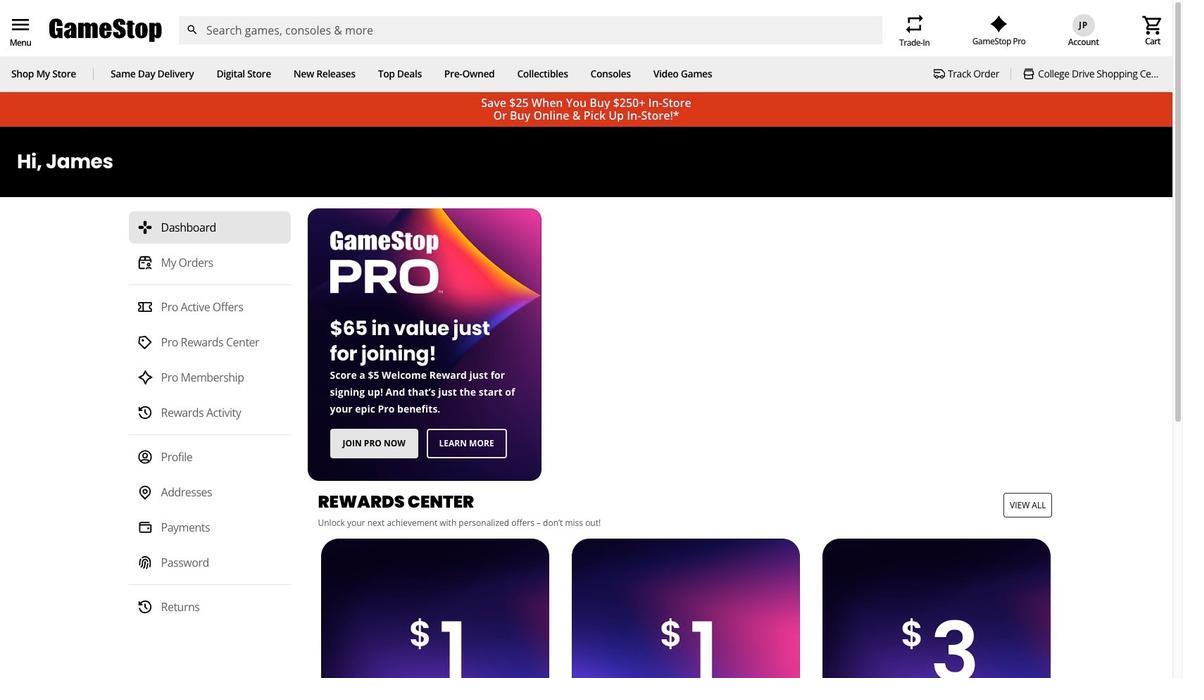 Task type: describe. For each thing, give the bounding box(es) containing it.
pro rewards center icon image
[[137, 335, 152, 350]]

payments icon image
[[137, 520, 152, 535]]

Search games, consoles & more search field
[[206, 16, 857, 44]]

my orders icon image
[[137, 255, 152, 271]]

dashboard icon image
[[137, 220, 152, 235]]

$1 in-store reward image
[[571, 538, 800, 678]]



Task type: locate. For each thing, give the bounding box(es) containing it.
gamestop image
[[49, 17, 162, 44]]

pro active offers icon image
[[137, 299, 152, 315]]

pro membership icon image
[[137, 370, 152, 385]]

returns icon image
[[137, 599, 152, 615]]

addresses icon image
[[137, 485, 152, 500]]

$1 online reward image
[[321, 538, 549, 678]]

password icon image
[[137, 555, 152, 571]]

profile icon image
[[137, 449, 152, 465]]

$3 online reward image
[[822, 538, 1050, 678]]

rewards activity icon image
[[137, 405, 152, 421]]

None search field
[[178, 16, 882, 44]]

gamestop pro icon image
[[990, 16, 1008, 33]]



Task type: vqa. For each thing, say whether or not it's contained in the screenshot.
phone field
no



